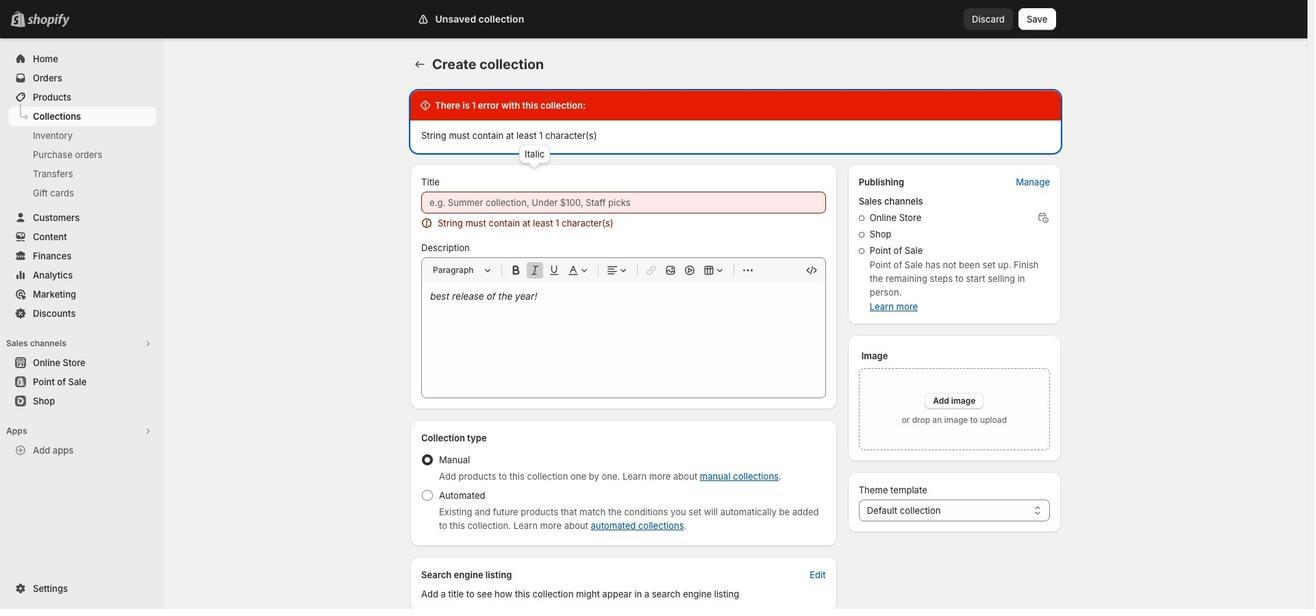 Task type: locate. For each thing, give the bounding box(es) containing it.
e.g. Summer collection, Under $100, Staff picks text field
[[421, 192, 826, 214]]

tooltip
[[520, 145, 551, 164]]



Task type: vqa. For each thing, say whether or not it's contained in the screenshot.
Shopify image
yes



Task type: describe. For each thing, give the bounding box(es) containing it.
shopify image
[[30, 14, 73, 27]]



